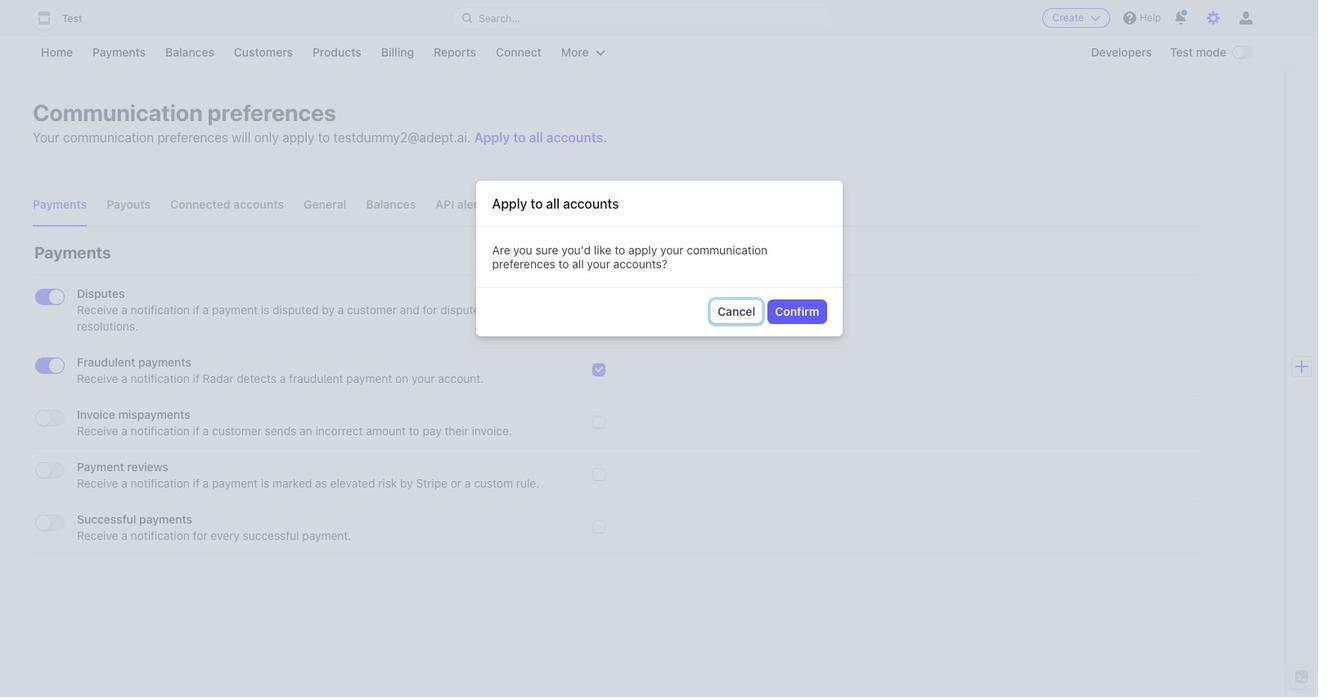 Task type: vqa. For each thing, say whether or not it's contained in the screenshot.
account
no



Task type: describe. For each thing, give the bounding box(es) containing it.
a down reviews at left
[[121, 476, 128, 490]]

a up resolutions.
[[121, 303, 128, 317]]

help button
[[1117, 5, 1168, 31]]

are
[[492, 243, 511, 257]]

all inside communication preferences your communication preferences will only apply to testdummy2@adept.ai. apply to all accounts.
[[529, 130, 543, 145]]

receive for successful
[[77, 529, 118, 543]]

Search… search field
[[453, 8, 833, 28]]

customer inside disputes receive a notification if a payment is disputed by a customer and for dispute resolutions.
[[347, 303, 397, 317]]

0 vertical spatial preferences
[[208, 99, 336, 126]]

will
[[232, 130, 251, 145]]

a right detects in the left of the page
[[280, 372, 286, 386]]

and inside disputes receive a notification if a payment is disputed by a customer and for dispute resolutions.
[[400, 303, 420, 317]]

a up successful payments receive a notification for every successful payment.
[[203, 476, 209, 490]]

account.
[[438, 372, 484, 386]]

general
[[304, 197, 347, 211]]

payouts
[[107, 197, 151, 211]]

your for account.
[[412, 372, 435, 386]]

receive for invoice
[[77, 424, 118, 438]]

apply inside the are you sure you'd like to apply your communication preferences to all your accounts?
[[629, 243, 658, 257]]

payment reviews receive a notification if a payment is marked as elevated risk by stripe or a custom rule.
[[77, 460, 540, 490]]

by inside payment reviews receive a notification if a payment is marked as elevated risk by stripe or a custom rule.
[[400, 476, 413, 490]]

preferences inside the are you sure you'd like to apply your communication preferences to all your accounts?
[[492, 257, 556, 271]]

a down fraudulent
[[121, 372, 128, 386]]

incorrect
[[316, 424, 363, 438]]

amount
[[366, 424, 406, 438]]

apply to all accounts
[[492, 196, 619, 211]]

disputes receive a notification if a payment is disputed by a customer and for dispute resolutions.
[[77, 287, 480, 333]]

create button
[[1043, 8, 1111, 28]]

an
[[300, 424, 313, 438]]

notification for invoice mispayments
[[131, 424, 190, 438]]

a up radar
[[203, 303, 209, 317]]

customers
[[234, 45, 293, 59]]

mode
[[1197, 45, 1227, 59]]

home link
[[33, 43, 81, 62]]

like
[[594, 243, 612, 257]]

1 horizontal spatial balances
[[366, 197, 416, 211]]

marked
[[273, 476, 312, 490]]

only
[[254, 130, 279, 145]]

detects
[[237, 372, 277, 386]]

invoice mispayments receive a notification if a customer sends an incorrect amount to pay their invoice.
[[77, 408, 512, 438]]

payment.
[[302, 529, 351, 543]]

if for reviews
[[193, 476, 200, 490]]

for inside successful payments receive a notification for every successful payment.
[[193, 529, 208, 543]]

a right the or
[[465, 476, 471, 490]]

create
[[1053, 11, 1085, 24]]

testdummy2@adept.ai.
[[334, 130, 471, 145]]

dispute
[[441, 303, 480, 317]]

help
[[1140, 11, 1162, 24]]

notification for successful payments
[[131, 529, 190, 543]]

you
[[514, 243, 533, 257]]

elevated
[[330, 476, 375, 490]]

products
[[313, 45, 362, 59]]

to right only at left top
[[318, 130, 330, 145]]

your for accounts?
[[587, 257, 611, 271]]

1 vertical spatial all
[[546, 196, 560, 211]]

every
[[211, 529, 240, 543]]

sure
[[536, 243, 559, 257]]

their
[[445, 424, 469, 438]]

payments for fraudulent payments
[[138, 355, 191, 369]]

by inside disputes receive a notification if a payment is disputed by a customer and for dispute resolutions.
[[322, 303, 335, 317]]

payments for communication preferences
[[33, 197, 87, 211]]

successful
[[77, 513, 136, 526]]

disputes
[[77, 287, 125, 300]]

products link
[[305, 43, 370, 62]]

payment inside payment reviews receive a notification if a payment is marked as elevated risk by stripe or a custom rule.
[[212, 476, 258, 490]]

api alerts and actions
[[436, 197, 556, 211]]

communication
[[33, 99, 203, 126]]

to left email
[[559, 257, 569, 271]]

receive for payment
[[77, 476, 118, 490]]

confirm button
[[769, 300, 826, 323]]

you'd
[[562, 243, 591, 257]]

notification for payment reviews
[[131, 476, 190, 490]]

fraudulent payments receive a notification if radar detects a fraudulent payment on your account.
[[77, 355, 484, 386]]

product updates
[[575, 197, 667, 211]]

receive for fraudulent
[[77, 372, 118, 386]]

a down mispayments
[[121, 424, 128, 438]]

api
[[436, 197, 455, 211]]

your
[[33, 130, 60, 145]]

communication preferences your communication preferences will only apply to testdummy2@adept.ai. apply to all accounts.
[[33, 99, 608, 145]]

test button
[[33, 7, 99, 29]]

invoice.
[[472, 424, 512, 438]]

resolutions.
[[77, 319, 138, 333]]

reports
[[434, 45, 476, 59]]

fraudulent
[[289, 372, 343, 386]]

receive inside disputes receive a notification if a payment is disputed by a customer and for dispute resolutions.
[[77, 303, 118, 317]]

email
[[585, 255, 614, 269]]

is inside disputes receive a notification if a payment is disputed by a customer and for dispute resolutions.
[[261, 303, 270, 317]]

customers link
[[226, 43, 301, 62]]

radar
[[203, 372, 234, 386]]

a inside successful payments receive a notification for every successful payment.
[[121, 529, 128, 543]]

connect link
[[488, 43, 550, 62]]

accounts.
[[547, 130, 608, 145]]

payments for payments
[[34, 243, 111, 262]]



Task type: locate. For each thing, give the bounding box(es) containing it.
notification inside payment reviews receive a notification if a payment is marked as elevated risk by stripe or a custom rule.
[[131, 476, 190, 490]]

apply right like
[[629, 243, 658, 257]]

reviews
[[127, 460, 169, 474]]

5 receive from the top
[[77, 529, 118, 543]]

0 horizontal spatial and
[[400, 303, 420, 317]]

5 notification from the top
[[131, 529, 190, 543]]

payments
[[93, 45, 146, 59], [33, 197, 87, 211], [34, 243, 111, 262]]

test for test mode
[[1171, 45, 1194, 59]]

cancel
[[718, 304, 756, 318]]

receive inside successful payments receive a notification for every successful payment.
[[77, 529, 118, 543]]

for left dispute
[[423, 303, 438, 317]]

all inside the are you sure you'd like to apply your communication preferences to all your accounts?
[[572, 257, 584, 271]]

and
[[492, 197, 513, 211], [400, 303, 420, 317]]

risk
[[378, 476, 397, 490]]

1 horizontal spatial apply
[[629, 243, 658, 257]]

communication up "cancel" on the right top of page
[[687, 243, 768, 257]]

test up 'home'
[[62, 12, 82, 25]]

accounts
[[563, 196, 619, 211], [234, 197, 284, 211]]

fraudulent
[[77, 355, 135, 369]]

2 vertical spatial all
[[572, 257, 584, 271]]

test inside button
[[62, 12, 82, 25]]

test left the mode
[[1171, 45, 1194, 59]]

and left dispute
[[400, 303, 420, 317]]

connected
[[170, 197, 231, 211]]

0 vertical spatial balances
[[165, 45, 214, 59]]

0 vertical spatial apply
[[282, 130, 315, 145]]

preferences
[[208, 99, 336, 126], [157, 130, 228, 145], [492, 257, 556, 271]]

and inside tab list
[[492, 197, 513, 211]]

on
[[395, 372, 409, 386]]

1 if from the top
[[193, 303, 200, 317]]

notification inside fraudulent payments receive a notification if radar detects a fraudulent payment on your account.
[[131, 372, 190, 386]]

custom
[[474, 476, 513, 490]]

payments inside fraudulent payments receive a notification if radar detects a fraudulent payment on your account.
[[138, 355, 191, 369]]

1 receive from the top
[[77, 303, 118, 317]]

notification inside disputes receive a notification if a payment is disputed by a customer and for dispute resolutions.
[[131, 303, 190, 317]]

all left product
[[546, 196, 560, 211]]

communication down communication
[[63, 130, 154, 145]]

0 vertical spatial customer
[[347, 303, 397, 317]]

0 vertical spatial apply
[[474, 130, 510, 145]]

apply inside communication preferences your communication preferences will only apply to testdummy2@adept.ai. apply to all accounts.
[[474, 130, 510, 145]]

if inside fraudulent payments receive a notification if radar detects a fraudulent payment on your account.
[[193, 372, 200, 386]]

accounts up like
[[563, 196, 619, 211]]

apply up api alerts and actions at left top
[[474, 130, 510, 145]]

payment left on
[[347, 372, 392, 386]]

payment inside fraudulent payments receive a notification if radar detects a fraudulent payment on your account.
[[347, 372, 392, 386]]

if for mispayments
[[193, 424, 200, 438]]

communication inside communication preferences your communication preferences will only apply to testdummy2@adept.ai. apply to all accounts.
[[63, 130, 154, 145]]

by
[[322, 303, 335, 317], [400, 476, 413, 490]]

customer inside invoice mispayments receive a notification if a customer sends an incorrect amount to pay their invoice.
[[212, 424, 262, 438]]

payments
[[138, 355, 191, 369], [139, 513, 192, 526]]

accounts?
[[614, 257, 668, 271]]

0 vertical spatial all
[[529, 130, 543, 145]]

0 vertical spatial payments
[[93, 45, 146, 59]]

sends
[[265, 424, 297, 438]]

1 vertical spatial balances
[[366, 197, 416, 211]]

notification inside invoice mispayments receive a notification if a customer sends an incorrect amount to pay their invoice.
[[131, 424, 190, 438]]

all left accounts.
[[529, 130, 543, 145]]

1 horizontal spatial accounts
[[563, 196, 619, 211]]

0 horizontal spatial accounts
[[234, 197, 284, 211]]

a
[[121, 303, 128, 317], [203, 303, 209, 317], [338, 303, 344, 317], [121, 372, 128, 386], [280, 372, 286, 386], [121, 424, 128, 438], [203, 424, 209, 438], [121, 476, 128, 490], [203, 476, 209, 490], [465, 476, 471, 490], [121, 529, 128, 543]]

tab list containing payments
[[33, 183, 1201, 227]]

0 horizontal spatial for
[[193, 529, 208, 543]]

customer
[[347, 303, 397, 317], [212, 424, 262, 438]]

customer left sends
[[212, 424, 262, 438]]

receive inside payment reviews receive a notification if a payment is marked as elevated risk by stripe or a custom rule.
[[77, 476, 118, 490]]

payments down your
[[33, 197, 87, 211]]

1 horizontal spatial test
[[1171, 45, 1194, 59]]

balances link
[[157, 43, 223, 62]]

receive down invoice
[[77, 424, 118, 438]]

payments up communication
[[93, 45, 146, 59]]

4 notification from the top
[[131, 476, 190, 490]]

0 horizontal spatial communication
[[63, 130, 154, 145]]

customer up on
[[347, 303, 397, 317]]

2 vertical spatial preferences
[[492, 257, 556, 271]]

1 vertical spatial test
[[1171, 45, 1194, 59]]

product
[[575, 197, 619, 211]]

are you sure you'd like to apply your communication preferences to all your accounts?
[[492, 243, 768, 271]]

by right disputed
[[322, 303, 335, 317]]

receive down payment
[[77, 476, 118, 490]]

your
[[661, 243, 684, 257], [587, 257, 611, 271], [412, 372, 435, 386]]

connected accounts
[[170, 197, 284, 211]]

0 horizontal spatial by
[[322, 303, 335, 317]]

1 vertical spatial communication
[[687, 243, 768, 257]]

cancel button
[[712, 300, 762, 323]]

1 horizontal spatial communication
[[687, 243, 768, 257]]

successful
[[243, 529, 299, 543]]

notification down mispayments
[[131, 424, 190, 438]]

alerts
[[458, 197, 489, 211]]

2 vertical spatial payments
[[34, 243, 111, 262]]

if for payments
[[193, 372, 200, 386]]

4 receive from the top
[[77, 476, 118, 490]]

1 horizontal spatial for
[[423, 303, 438, 317]]

0 vertical spatial by
[[322, 303, 335, 317]]

notification up mispayments
[[131, 372, 190, 386]]

rule.
[[516, 476, 540, 490]]

test for test
[[62, 12, 82, 25]]

1 vertical spatial apply
[[629, 243, 658, 257]]

to up sure
[[531, 196, 543, 211]]

is left marked
[[261, 476, 270, 490]]

receive inside fraudulent payments receive a notification if radar detects a fraudulent payment on your account.
[[77, 372, 118, 386]]

stripe
[[416, 476, 448, 490]]

0 vertical spatial for
[[423, 303, 438, 317]]

1 horizontal spatial your
[[587, 257, 611, 271]]

by right 'risk'
[[400, 476, 413, 490]]

payments inside successful payments receive a notification for every successful payment.
[[139, 513, 192, 526]]

as
[[315, 476, 327, 490]]

actions
[[515, 197, 556, 211]]

to inside invoice mispayments receive a notification if a customer sends an incorrect amount to pay their invoice.
[[409, 424, 420, 438]]

for
[[423, 303, 438, 317], [193, 529, 208, 543]]

1 notification from the top
[[131, 303, 190, 317]]

connect
[[496, 45, 542, 59]]

receive
[[77, 303, 118, 317], [77, 372, 118, 386], [77, 424, 118, 438], [77, 476, 118, 490], [77, 529, 118, 543]]

a down successful
[[121, 529, 128, 543]]

pay
[[423, 424, 442, 438]]

0 horizontal spatial your
[[412, 372, 435, 386]]

test
[[62, 12, 82, 25], [1171, 45, 1194, 59]]

home
[[41, 45, 73, 59]]

successful payments receive a notification for every successful payment.
[[77, 513, 351, 543]]

1 vertical spatial payments
[[139, 513, 192, 526]]

apply to all accounts. button
[[474, 130, 608, 145]]

1 horizontal spatial by
[[400, 476, 413, 490]]

0 vertical spatial is
[[261, 303, 270, 317]]

notification
[[131, 303, 190, 317], [131, 372, 190, 386], [131, 424, 190, 438], [131, 476, 190, 490], [131, 529, 190, 543]]

if inside invoice mispayments receive a notification if a customer sends an incorrect amount to pay their invoice.
[[193, 424, 200, 438]]

is
[[261, 303, 270, 317], [261, 476, 270, 490]]

and right alerts
[[492, 197, 513, 211]]

communication inside the are you sure you'd like to apply your communication preferences to all your accounts?
[[687, 243, 768, 257]]

is inside payment reviews receive a notification if a payment is marked as elevated risk by stripe or a custom rule.
[[261, 476, 270, 490]]

if inside disputes receive a notification if a payment is disputed by a customer and for dispute resolutions.
[[193, 303, 200, 317]]

1 horizontal spatial all
[[546, 196, 560, 211]]

1 vertical spatial preferences
[[157, 130, 228, 145]]

developers
[[1092, 45, 1153, 59]]

0 horizontal spatial apply
[[282, 130, 315, 145]]

apply
[[474, 130, 510, 145], [492, 196, 528, 211]]

2 receive from the top
[[77, 372, 118, 386]]

payments up disputes
[[34, 243, 111, 262]]

all left email
[[572, 257, 584, 271]]

notification up resolutions.
[[131, 303, 190, 317]]

preferences up only at left top
[[208, 99, 336, 126]]

more
[[562, 45, 589, 59]]

a right disputed
[[338, 303, 344, 317]]

1 vertical spatial payment
[[347, 372, 392, 386]]

0 vertical spatial payment
[[212, 303, 258, 317]]

receive down disputes
[[77, 303, 118, 317]]

developers link
[[1084, 43, 1161, 62]]

apply right alerts
[[492, 196, 528, 211]]

0 vertical spatial test
[[62, 12, 82, 25]]

all
[[529, 130, 543, 145], [546, 196, 560, 211], [572, 257, 584, 271]]

test mode
[[1171, 45, 1227, 59]]

preferences left you'd
[[492, 257, 556, 271]]

balances
[[165, 45, 214, 59], [366, 197, 416, 211]]

more button
[[553, 43, 614, 62]]

1 horizontal spatial customer
[[347, 303, 397, 317]]

2 is from the top
[[261, 476, 270, 490]]

3 if from the top
[[193, 424, 200, 438]]

a down radar
[[203, 424, 209, 438]]

receive down successful
[[77, 529, 118, 543]]

balances left api
[[366, 197, 416, 211]]

0 horizontal spatial balances
[[165, 45, 214, 59]]

3 receive from the top
[[77, 424, 118, 438]]

notification down reviews at left
[[131, 476, 190, 490]]

disputed
[[273, 303, 319, 317]]

reports link
[[426, 43, 485, 62]]

apply
[[282, 130, 315, 145], [629, 243, 658, 257]]

search…
[[479, 12, 520, 24]]

for inside disputes receive a notification if a payment is disputed by a customer and for dispute resolutions.
[[423, 303, 438, 317]]

for left the every
[[193, 529, 208, 543]]

payment inside disputes receive a notification if a payment is disputed by a customer and for dispute resolutions.
[[212, 303, 258, 317]]

payment left disputed
[[212, 303, 258, 317]]

notification for fraudulent payments
[[131, 372, 190, 386]]

confirm
[[776, 304, 820, 318]]

apply inside communication preferences your communication preferences will only apply to testdummy2@adept.ai. apply to all accounts.
[[282, 130, 315, 145]]

0 vertical spatial payments
[[138, 355, 191, 369]]

2 horizontal spatial all
[[572, 257, 584, 271]]

2 notification from the top
[[131, 372, 190, 386]]

if
[[193, 303, 200, 317], [193, 372, 200, 386], [193, 424, 200, 438], [193, 476, 200, 490]]

payments down reviews at left
[[139, 513, 192, 526]]

1 vertical spatial apply
[[492, 196, 528, 211]]

0 vertical spatial communication
[[63, 130, 154, 145]]

1 vertical spatial customer
[[212, 424, 262, 438]]

2 vertical spatial payment
[[212, 476, 258, 490]]

3 notification from the top
[[131, 424, 190, 438]]

is left disputed
[[261, 303, 270, 317]]

balances right payments link
[[165, 45, 214, 59]]

preferences left will
[[157, 130, 228, 145]]

mispayments
[[118, 408, 190, 422]]

communication
[[63, 130, 154, 145], [687, 243, 768, 257]]

your inside fraudulent payments receive a notification if radar detects a fraudulent payment on your account.
[[412, 372, 435, 386]]

to left accounts.
[[514, 130, 526, 145]]

0 horizontal spatial test
[[62, 12, 82, 25]]

to right like
[[615, 243, 626, 257]]

receive down fraudulent
[[77, 372, 118, 386]]

payment
[[212, 303, 258, 317], [347, 372, 392, 386], [212, 476, 258, 490]]

your left accounts?
[[587, 257, 611, 271]]

notification down successful
[[131, 529, 190, 543]]

0 horizontal spatial customer
[[212, 424, 262, 438]]

billing
[[381, 45, 414, 59]]

accounts right connected
[[234, 197, 284, 211]]

0 horizontal spatial all
[[529, 130, 543, 145]]

tab list
[[33, 183, 1201, 227]]

1 vertical spatial payments
[[33, 197, 87, 211]]

1 vertical spatial by
[[400, 476, 413, 490]]

your down the updates
[[661, 243, 684, 257]]

billing link
[[373, 43, 422, 62]]

payments up mispayments
[[138, 355, 191, 369]]

2 if from the top
[[193, 372, 200, 386]]

your right on
[[412, 372, 435, 386]]

receive inside invoice mispayments receive a notification if a customer sends an incorrect amount to pay their invoice.
[[77, 424, 118, 438]]

updates
[[622, 197, 667, 211]]

1 horizontal spatial and
[[492, 197, 513, 211]]

0 vertical spatial and
[[492, 197, 513, 211]]

1 vertical spatial and
[[400, 303, 420, 317]]

or
[[451, 476, 462, 490]]

1 vertical spatial for
[[193, 529, 208, 543]]

1 is from the top
[[261, 303, 270, 317]]

1 vertical spatial is
[[261, 476, 270, 490]]

payment up successful payments receive a notification for every successful payment.
[[212, 476, 258, 490]]

apply right only at left top
[[282, 130, 315, 145]]

invoice
[[77, 408, 115, 422]]

payments for successful payments
[[139, 513, 192, 526]]

if inside payment reviews receive a notification if a payment is marked as elevated risk by stripe or a custom rule.
[[193, 476, 200, 490]]

notification inside successful payments receive a notification for every successful payment.
[[131, 529, 190, 543]]

2 horizontal spatial your
[[661, 243, 684, 257]]

4 if from the top
[[193, 476, 200, 490]]

payment
[[77, 460, 124, 474]]

payments link
[[84, 43, 154, 62]]

to left pay at the bottom
[[409, 424, 420, 438]]



